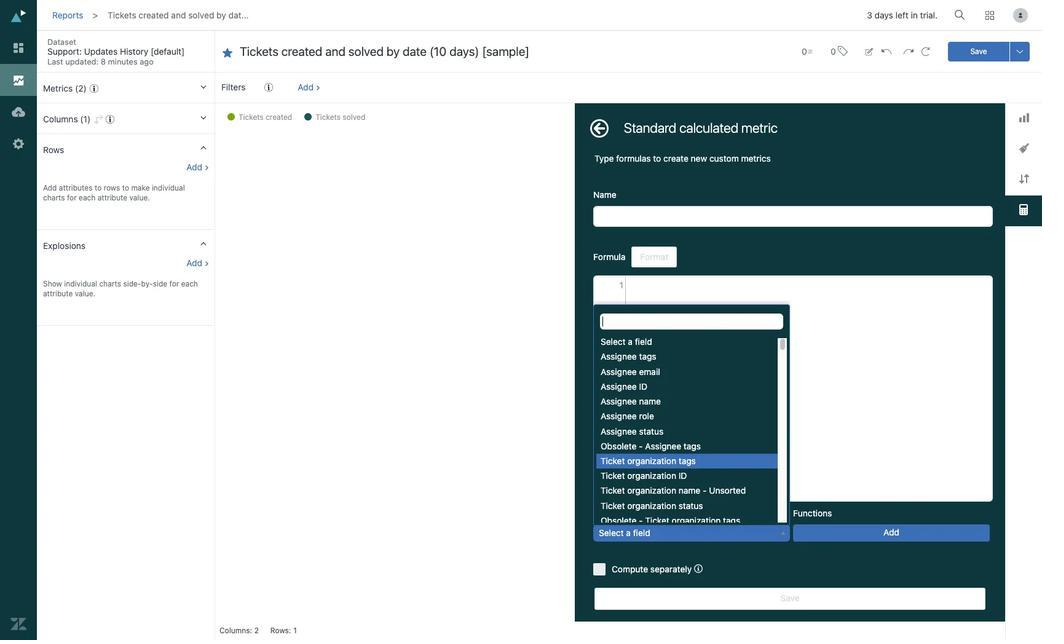 Task type: locate. For each thing, give the bounding box(es) containing it.
field inside select a field assignee tags assignee email assignee id assignee name assignee role assignee status obsolete - assignee tags ticket organization tags ticket organization id ticket organization name - unsorted ticket organization status obsolete - ticket organization tags
[[635, 337, 652, 347]]

calc image
[[1020, 204, 1028, 216]]

list box
[[594, 335, 787, 528]]

0 horizontal spatial status
[[639, 426, 664, 436]]

1 vertical spatial attribute
[[43, 289, 73, 298]]

rows
[[43, 145, 64, 155]]

None text field
[[240, 43, 777, 60], [594, 206, 993, 227], [600, 314, 784, 330], [240, 43, 777, 60], [594, 206, 993, 227], [600, 314, 784, 330]]

1 vertical spatial created
[[266, 113, 292, 122]]

assignee status option
[[597, 424, 778, 439]]

to right rows
[[122, 183, 129, 193]]

name down ticket organization id option
[[679, 486, 701, 496]]

0 button
[[825, 38, 853, 65]]

tags up email
[[639, 351, 657, 362]]

value. inside the show individual charts side-by-side for each attribute value.
[[75, 289, 95, 298]]

- up select a field
[[639, 515, 643, 526]]

formulas
[[616, 153, 651, 164]]

columns: 2
[[220, 626, 259, 635]]

0 horizontal spatial charts
[[43, 193, 65, 202]]

open in-app guide image up tickets created
[[264, 83, 273, 92]]

status
[[639, 426, 664, 436], [679, 500, 703, 511]]

a inside select a field assignee tags assignee email assignee id assignee name assignee role assignee status obsolete - assignee tags ticket organization tags ticket organization id ticket organization name - unsorted ticket organization status obsolete - ticket organization tags
[[628, 337, 633, 347]]

0 vertical spatial each
[[79, 193, 96, 202]]

each
[[79, 193, 96, 202], [181, 279, 198, 288]]

columns:
[[220, 626, 252, 635]]

metrics
[[741, 153, 771, 164]]

1 horizontal spatial id
[[679, 471, 687, 481]]

side-
[[123, 279, 141, 288]]

and
[[171, 10, 186, 20]]

select
[[601, 337, 626, 347], [599, 528, 624, 538]]

organization
[[628, 456, 677, 466], [628, 471, 677, 481], [628, 486, 677, 496], [628, 500, 677, 511], [672, 515, 721, 526]]

0 horizontal spatial individual
[[64, 279, 97, 288]]

calculated
[[680, 120, 739, 136]]

create
[[664, 153, 689, 164]]

select for select a field
[[599, 528, 624, 538]]

add inside add attributes to rows to make individual charts for each attribute value.
[[43, 183, 57, 193]]

1 horizontal spatial attribute
[[98, 193, 127, 202]]

0 horizontal spatial id
[[639, 381, 648, 392]]

1 horizontal spatial to
[[122, 183, 129, 193]]

id
[[639, 381, 648, 392], [679, 471, 687, 481]]

0 vertical spatial charts
[[43, 193, 65, 202]]

rows
[[104, 183, 120, 193]]

datasets image
[[10, 104, 26, 120]]

a up compute
[[626, 528, 631, 538]]

0 horizontal spatial to
[[95, 183, 102, 193]]

0 vertical spatial select
[[601, 337, 626, 347]]

make
[[131, 183, 150, 193]]

0 horizontal spatial solved
[[188, 10, 214, 20]]

created for tickets created
[[266, 113, 292, 122]]

individual right show
[[64, 279, 97, 288]]

0 horizontal spatial attribute
[[43, 289, 73, 298]]

tickets created
[[239, 113, 292, 122]]

combined shape image
[[1019, 144, 1029, 153]]

attribute
[[98, 193, 127, 202], [43, 289, 73, 298]]

0 horizontal spatial tickets
[[108, 10, 136, 20]]

0 vertical spatial field
[[635, 337, 652, 347]]

individual right make
[[152, 183, 185, 193]]

0 horizontal spatial each
[[79, 193, 96, 202]]

attribute inside add attributes to rows to make individual charts for each attribute value.
[[98, 193, 127, 202]]

save button
[[948, 42, 1010, 61]]

field for select a field
[[633, 528, 651, 538]]

1 vertical spatial a
[[626, 528, 631, 538]]

compute
[[612, 564, 648, 574]]

0
[[831, 46, 836, 56]]

name
[[639, 396, 661, 407], [679, 486, 701, 496]]

value. down make
[[129, 193, 150, 202]]

1 horizontal spatial created
[[266, 113, 292, 122]]

for right the side
[[169, 279, 179, 288]]

1 vertical spatial each
[[181, 279, 198, 288]]

info image
[[694, 565, 703, 573]]

select inside select a field assignee tags assignee email assignee id assignee name assignee role assignee status obsolete - assignee tags ticket organization tags ticket organization id ticket organization name - unsorted ticket organization status obsolete - ticket organization tags
[[601, 337, 626, 347]]

in
[[911, 10, 918, 21]]

a up assignee tags option
[[628, 337, 633, 347]]

0 vertical spatial name
[[639, 396, 661, 407]]

2 horizontal spatial to
[[653, 153, 661, 164]]

1 vertical spatial charts
[[99, 279, 121, 288]]

compute separately
[[612, 564, 692, 574]]

2 horizontal spatial tickets
[[316, 113, 341, 122]]

obsolete
[[601, 441, 637, 451], [601, 515, 637, 526]]

individual
[[152, 183, 185, 193], [64, 279, 97, 288]]

- down role
[[639, 441, 643, 451]]

to
[[653, 153, 661, 164], [95, 183, 102, 193], [122, 183, 129, 193]]

0 vertical spatial value.
[[129, 193, 150, 202]]

tickets for tickets created
[[239, 113, 264, 122]]

status down "ticket organization name - unsorted" option
[[679, 500, 703, 511]]

1 vertical spatial solved
[[343, 113, 366, 122]]

0 horizontal spatial for
[[67, 193, 77, 202]]

assignee role option
[[597, 409, 778, 424]]

open in-app guide image right "(1)"
[[106, 115, 114, 124]]

charts down attributes
[[43, 193, 65, 202]]

each right the side
[[181, 279, 198, 288]]

charts inside add attributes to rows to make individual charts for each attribute value.
[[43, 193, 65, 202]]

Search... field
[[957, 6, 969, 24]]

add inside button
[[884, 527, 900, 538]]

value. down explosions
[[75, 289, 95, 298]]

assignee name option
[[597, 394, 778, 409]]

1 horizontal spatial each
[[181, 279, 198, 288]]

0 horizontal spatial open in-app guide image
[[90, 84, 98, 93]]

a for select a field
[[626, 528, 631, 538]]

name up role
[[639, 396, 661, 407]]

formula
[[594, 252, 626, 262]]

1 horizontal spatial charts
[[99, 279, 121, 288]]

field
[[635, 337, 652, 347], [633, 528, 651, 538]]

save group
[[948, 42, 1030, 61]]

each down attributes
[[79, 193, 96, 202]]

status down role
[[639, 426, 664, 436]]

to left rows
[[95, 183, 102, 193]]

tags down "obsolete - assignee tags" option
[[679, 456, 696, 466]]

- left unsorted
[[703, 486, 707, 496]]

assignee
[[601, 351, 637, 362], [601, 366, 637, 377], [601, 381, 637, 392], [601, 396, 637, 407], [601, 411, 637, 421], [601, 426, 637, 436], [645, 441, 682, 451]]

tickets for tickets solved
[[316, 113, 341, 122]]

to left create
[[653, 153, 661, 164]]

a
[[628, 337, 633, 347], [626, 528, 631, 538]]

id down ticket organization tags option
[[679, 471, 687, 481]]

1 horizontal spatial individual
[[152, 183, 185, 193]]

id down email
[[639, 381, 648, 392]]

for
[[67, 193, 77, 202], [169, 279, 179, 288]]

1 horizontal spatial tickets
[[239, 113, 264, 122]]

for inside add attributes to rows to make individual charts for each attribute value.
[[67, 193, 77, 202]]

organization down ticket organization tags option
[[628, 471, 677, 481]]

charts left side-
[[99, 279, 121, 288]]

0 horizontal spatial created
[[139, 10, 169, 20]]

show
[[43, 279, 62, 288]]

add
[[298, 82, 314, 92], [186, 162, 202, 172], [43, 183, 57, 193], [186, 258, 202, 268], [884, 527, 900, 538]]

attribute down show
[[43, 289, 73, 298]]

ticket
[[601, 456, 625, 466], [601, 471, 625, 481], [601, 486, 625, 496], [601, 500, 625, 511], [645, 515, 670, 526]]

fields
[[594, 508, 617, 518]]

1 vertical spatial value.
[[75, 289, 95, 298]]

select a field option
[[597, 335, 778, 350]]

1 vertical spatial for
[[169, 279, 179, 288]]

tags down assignee status option
[[684, 441, 701, 451]]

1 horizontal spatial for
[[169, 279, 179, 288]]

0 vertical spatial obsolete
[[601, 441, 637, 451]]

attribute down rows
[[98, 193, 127, 202]]

each inside the show individual charts side-by-side for each attribute value.
[[181, 279, 198, 288]]

1 vertical spatial field
[[633, 528, 651, 538]]

solved
[[188, 10, 214, 20], [343, 113, 366, 122]]

-
[[639, 441, 643, 451], [703, 486, 707, 496], [639, 515, 643, 526]]

side
[[153, 279, 167, 288]]

organization down "ticket organization name - unsorted" option
[[628, 500, 677, 511]]

charts
[[43, 193, 65, 202], [99, 279, 121, 288]]

0 vertical spatial for
[[67, 193, 77, 202]]

tags
[[639, 351, 657, 362], [684, 441, 701, 451], [679, 456, 696, 466], [723, 515, 741, 526]]

1 vertical spatial individual
[[64, 279, 97, 288]]

unsorted
[[709, 486, 746, 496]]

for down attributes
[[67, 193, 77, 202]]

field up email
[[635, 337, 652, 347]]

open in-app guide image right '(2)'
[[90, 84, 98, 93]]

separately
[[651, 564, 692, 574]]

1 horizontal spatial solved
[[343, 113, 366, 122]]

1 vertical spatial select
[[599, 528, 624, 538]]

0 vertical spatial attribute
[[98, 193, 127, 202]]

0 vertical spatial individual
[[152, 183, 185, 193]]

1 horizontal spatial status
[[679, 500, 703, 511]]

columns
[[43, 114, 78, 124]]

created
[[139, 10, 169, 20], [266, 113, 292, 122]]

field up compute separately
[[633, 528, 651, 538]]

select for select a field assignee tags assignee email assignee id assignee name assignee role assignee status obsolete - assignee tags ticket organization tags ticket organization id ticket organization name - unsorted ticket organization status obsolete - ticket organization tags
[[601, 337, 626, 347]]

1 vertical spatial name
[[679, 486, 701, 496]]

ticket organization id option
[[597, 469, 778, 484]]

tickets
[[108, 10, 136, 20], [239, 113, 264, 122], [316, 113, 341, 122]]

value.
[[129, 193, 150, 202], [75, 289, 95, 298]]

open in-app guide image
[[264, 83, 273, 92], [90, 84, 98, 93], [106, 115, 114, 124]]

ticket organization name - unsorted option
[[597, 484, 778, 499]]

0 vertical spatial a
[[628, 337, 633, 347]]

1 horizontal spatial value.
[[129, 193, 150, 202]]

1 vertical spatial obsolete
[[601, 515, 637, 526]]

0 horizontal spatial value.
[[75, 289, 95, 298]]

0 vertical spatial created
[[139, 10, 169, 20]]

2
[[255, 626, 259, 635]]

each inside add attributes to rows to make individual charts for each attribute value.
[[79, 193, 96, 202]]



Task type: vqa. For each thing, say whether or not it's contained in the screenshot.
calls icon
no



Task type: describe. For each thing, give the bounding box(es) containing it.
field for select a field assignee tags assignee email assignee id assignee name assignee role assignee status obsolete - assignee tags ticket organization tags ticket organization id ticket organization name - unsorted ticket organization status obsolete - ticket organization tags
[[635, 337, 652, 347]]

tickets for tickets created and solved by dat...
[[108, 10, 136, 20]]

value. inside add attributes to rows to make individual charts for each attribute value.
[[129, 193, 150, 202]]

charts inside the show individual charts side-by-side for each attribute value.
[[99, 279, 121, 288]]

1 vertical spatial id
[[679, 471, 687, 481]]

individual inside the show individual charts side-by-side for each attribute value.
[[64, 279, 97, 288]]

for inside the show individual charts side-by-side for each attribute value.
[[169, 279, 179, 288]]

organization down "obsolete - assignee tags" option
[[628, 456, 677, 466]]

select a field assignee tags assignee email assignee id assignee name assignee role assignee status obsolete - assignee tags ticket organization tags ticket organization id ticket organization name - unsorted ticket organization status obsolete - ticket organization tags
[[601, 337, 746, 526]]

0 vertical spatial id
[[639, 381, 648, 392]]

list box containing select a field
[[594, 335, 787, 528]]

to for attributes
[[95, 183, 102, 193]]

0 vertical spatial status
[[639, 426, 664, 436]]

2 obsolete from the top
[[601, 515, 637, 526]]

arrows image
[[1019, 174, 1029, 184]]

new
[[691, 153, 707, 164]]

name
[[594, 189, 617, 200]]

(1)
[[80, 114, 91, 124]]

ticket organization status option
[[597, 499, 778, 513]]

to for formulas
[[653, 153, 661, 164]]

1
[[293, 626, 297, 635]]

created for tickets created and solved by dat...
[[139, 10, 169, 20]]

0 vertical spatial solved
[[188, 10, 214, 20]]

by-
[[141, 279, 153, 288]]

select a field link
[[594, 525, 790, 541]]

admin image
[[10, 136, 26, 152]]

1 vertical spatial status
[[679, 500, 703, 511]]

0 horizontal spatial name
[[639, 396, 661, 407]]

rows: 1
[[271, 626, 297, 635]]

a for select a field assignee tags assignee email assignee id assignee name assignee role assignee status obsolete - assignee tags ticket organization tags ticket organization id ticket organization name - unsorted ticket organization status obsolete - ticket organization tags
[[628, 337, 633, 347]]

attributes
[[59, 183, 93, 193]]

1 obsolete from the top
[[601, 441, 637, 451]]

trial.
[[920, 10, 938, 21]]

organization down ticket organization id option
[[628, 486, 677, 496]]

obsolete - assignee tags option
[[597, 439, 778, 454]]

metrics
[[43, 83, 73, 93]]

reports
[[52, 10, 83, 20]]

zendesk image
[[10, 616, 26, 632]]

0 vertical spatial -
[[639, 441, 643, 451]]

explosions
[[43, 240, 86, 251]]

custom
[[710, 153, 739, 164]]

assignee id option
[[597, 379, 778, 394]]

ticket organization tags option
[[597, 454, 778, 469]]

functions
[[793, 508, 832, 518]]

attribute inside the show individual charts side-by-side for each attribute value.
[[43, 289, 73, 298]]

add attributes to rows to make individual charts for each attribute value.
[[43, 183, 185, 202]]

reports image
[[10, 72, 26, 88]]

3
[[867, 10, 873, 21]]

assignee tags option
[[597, 350, 778, 365]]

metrics (2)
[[43, 83, 87, 93]]

metric
[[742, 120, 778, 136]]

(2)
[[75, 83, 87, 93]]

save
[[971, 46, 988, 56]]

individual inside add attributes to rows to make individual charts for each attribute value.
[[152, 183, 185, 193]]

2 horizontal spatial open in-app guide image
[[264, 83, 273, 92]]

by
[[217, 10, 226, 20]]

standard calculated metric
[[624, 120, 778, 136]]

organization down ticket organization status option
[[672, 515, 721, 526]]

zendesk products image
[[986, 11, 995, 20]]

standard
[[624, 120, 677, 136]]

tickets solved
[[316, 113, 366, 122]]

select a field
[[599, 528, 651, 538]]

columns (1)
[[43, 114, 91, 124]]

1 horizontal spatial open in-app guide image
[[106, 115, 114, 124]]

left
[[896, 10, 909, 21]]

email
[[639, 366, 660, 377]]

assignee email option
[[597, 365, 778, 379]]

show individual charts side-by-side for each attribute value.
[[43, 279, 198, 298]]

graph image
[[1019, 113, 1029, 122]]

add button
[[793, 525, 990, 542]]

1 horizontal spatial name
[[679, 486, 701, 496]]

dat...
[[229, 10, 249, 20]]

2 vertical spatial -
[[639, 515, 643, 526]]

filters
[[221, 82, 246, 92]]

obsolete - ticket organization tags option
[[597, 513, 778, 528]]

rows:
[[271, 626, 291, 635]]

days
[[875, 10, 894, 21]]

1 vertical spatial -
[[703, 486, 707, 496]]

type formulas to create new custom metrics
[[595, 153, 771, 164]]

type
[[595, 153, 614, 164]]

tags down unsorted
[[723, 515, 741, 526]]

dashboard image
[[10, 40, 26, 56]]

role
[[639, 411, 654, 421]]

3 days left in trial.
[[867, 10, 938, 21]]

tickets created and solved by dat...
[[108, 10, 249, 20]]

arrow left3 image
[[590, 119, 609, 138]]



